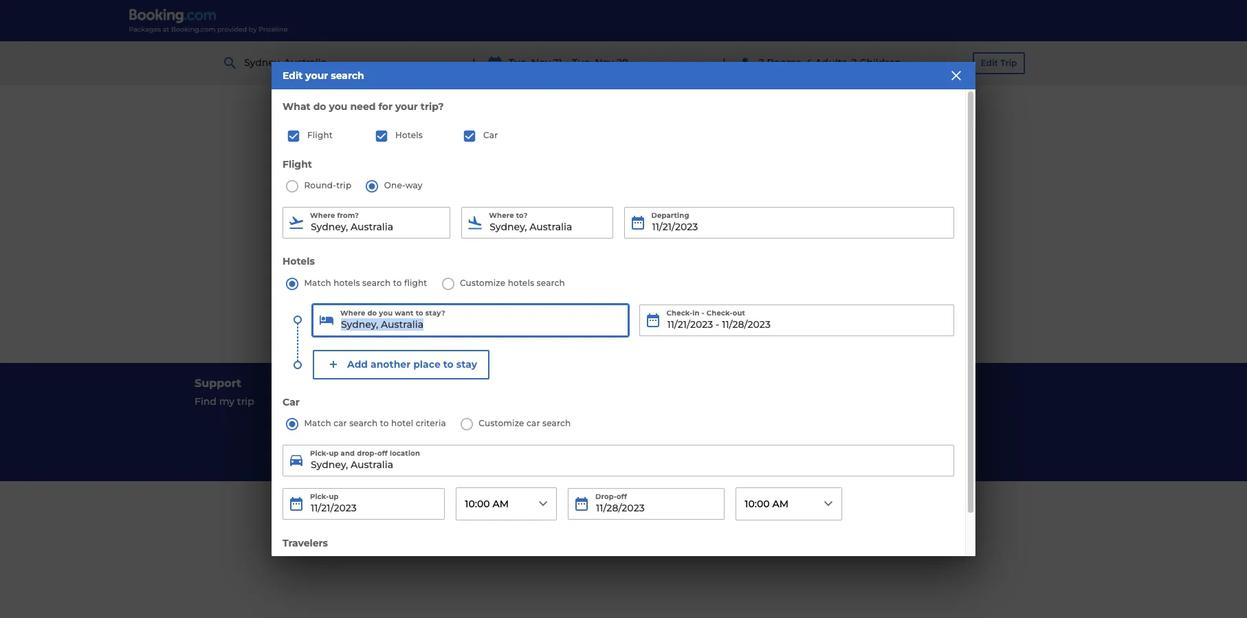 Task type: locate. For each thing, give the bounding box(es) containing it.
1 horizontal spatial my
[[689, 433, 705, 445]]

car
[[334, 419, 347, 429], [527, 419, 540, 429]]

to left flight
[[393, 278, 402, 288]]

1 horizontal spatial car
[[484, 130, 498, 140]]

edit left trip
[[981, 58, 999, 68]]

edit down sydney, australia
[[283, 69, 303, 82]]

1 vertical spatial hotels
[[283, 255, 315, 268]]

tue, left 21 at left
[[509, 57, 529, 69]]

2 vertical spatial your
[[742, 221, 774, 238]]

28
[[617, 57, 629, 69]]

to left hotel
[[380, 419, 389, 429]]

flight
[[307, 130, 333, 140], [283, 158, 312, 170]]

1 horizontal spatial 2
[[852, 57, 857, 69]]

search for customize hotels search
[[537, 278, 565, 288]]

0 vertical spatial flight
[[307, 130, 333, 140]]

your right for
[[395, 100, 418, 113]]

0 horizontal spatial car
[[334, 419, 347, 429]]

nov left 21 at left
[[532, 57, 551, 69]]

0 horizontal spatial nov
[[532, 57, 551, 69]]

my down support at the bottom left of the page
[[219, 395, 235, 408]]

hotel
[[391, 419, 414, 429]]

find
[[195, 395, 217, 408]]

0 horizontal spatial |
[[473, 56, 476, 69]]

1 horizontal spatial nov
[[595, 57, 614, 69]]

1 horizontal spatial car
[[527, 419, 540, 429]]

0 horizontal spatial 2
[[759, 57, 765, 69]]

None field
[[283, 207, 451, 239], [462, 207, 613, 239], [313, 304, 628, 336], [283, 445, 955, 477]]

1 match from the top
[[304, 278, 331, 288]]

flight down do
[[307, 130, 333, 140]]

adults,
[[815, 57, 849, 69]]

1 horizontal spatial hotels
[[508, 278, 535, 288]]

| for tue, nov 21 – tue, nov 28
[[473, 56, 476, 69]]

travelers
[[283, 537, 328, 550]]

0 vertical spatial to
[[651, 221, 666, 238]]

0 horizontal spatial my
[[219, 395, 235, 408]]

edit
[[981, 58, 999, 68], [283, 69, 303, 82]]

1 horizontal spatial to
[[393, 278, 402, 288]]

0 horizontal spatial car
[[283, 396, 300, 408]]

2 car from the left
[[527, 419, 540, 429]]

1 vertical spatial trip
[[237, 395, 254, 408]]

0 horizontal spatial hotels
[[334, 278, 360, 288]]

customize
[[460, 278, 506, 288], [479, 419, 525, 429]]

sorry
[[463, 221, 500, 238]]

2 vertical spatial to
[[380, 419, 389, 429]]

2 hotels from the left
[[508, 278, 535, 288]]

Where from? text field
[[283, 207, 451, 239]]

1 nov from the left
[[532, 57, 551, 69]]

nov left 28
[[595, 57, 614, 69]]

1 horizontal spatial |
[[723, 56, 726, 69]]

not
[[652, 433, 668, 445]]

0 vertical spatial trip
[[336, 180, 352, 191]]

australia
[[284, 57, 327, 69]]

do
[[313, 100, 326, 113]]

trip?
[[421, 100, 444, 113]]

what
[[283, 100, 311, 113]]

2 rooms, 4 adults, 2 children
[[759, 57, 902, 69]]

to for hotels
[[393, 278, 402, 288]]

nov
[[532, 57, 551, 69], [595, 57, 614, 69]]

your down 'australia'
[[306, 69, 328, 82]]

match car search to hotel criteria
[[304, 419, 446, 429]]

0 horizontal spatial edit
[[283, 69, 303, 82]]

0 vertical spatial customize
[[460, 278, 506, 288]]

sydney, australia
[[244, 57, 327, 69]]

we
[[533, 221, 554, 238]]

to
[[651, 221, 666, 238], [393, 278, 402, 288], [380, 419, 389, 429]]

1 vertical spatial flight
[[283, 158, 312, 170]]

criteria
[[416, 419, 446, 429]]

you
[[329, 100, 348, 113]]

edit trip button
[[973, 52, 1026, 74]]

hotels down where from? 'field'
[[334, 278, 360, 288]]

1 vertical spatial customize
[[479, 419, 525, 429]]

trip down support at the bottom left of the page
[[237, 395, 254, 408]]

customize car search
[[479, 419, 571, 429]]

1 horizontal spatial your
[[395, 100, 418, 113]]

1 vertical spatial my
[[689, 433, 705, 445]]

0 vertical spatial hotels
[[395, 130, 423, 140]]

to right unable
[[651, 221, 666, 238]]

your left search.
[[742, 221, 774, 238]]

but
[[504, 221, 529, 238]]

match for hotels
[[304, 278, 331, 288]]

my
[[219, 395, 235, 408], [689, 433, 705, 445]]

customize hotels search
[[460, 278, 565, 288]]

search for edit your search
[[331, 69, 364, 82]]

0 horizontal spatial your
[[306, 69, 328, 82]]

0 vertical spatial edit
[[981, 58, 999, 68]]

my inside do not sell my personal information link
[[689, 433, 705, 445]]

hotels for customize
[[508, 278, 535, 288]]

edit inside button
[[981, 58, 999, 68]]

1 horizontal spatial tue,
[[572, 57, 593, 69]]

2 horizontal spatial to
[[651, 221, 666, 238]]

hotels for match
[[334, 278, 360, 288]]

trip up where from? text field
[[336, 180, 352, 191]]

1 vertical spatial edit
[[283, 69, 303, 82]]

edit for edit trip
[[981, 58, 999, 68]]

2 right adults,
[[852, 57, 857, 69]]

0 vertical spatial match
[[304, 278, 331, 288]]

none field where do you want to stay?
[[313, 304, 628, 336]]

search for match hotels search to flight
[[363, 278, 391, 288]]

2 match from the top
[[304, 419, 331, 429]]

0 horizontal spatial to
[[380, 419, 389, 429]]

hotels
[[395, 130, 423, 140], [283, 255, 315, 268]]

my right the sell
[[689, 433, 705, 445]]

tue,
[[509, 57, 529, 69], [572, 57, 593, 69]]

booking.com packages image
[[129, 8, 289, 33]]

2 | from the left
[[723, 56, 726, 69]]

1 horizontal spatial trip
[[336, 180, 352, 191]]

0 horizontal spatial tue,
[[509, 57, 529, 69]]

search for match car search to hotel criteria
[[350, 419, 378, 429]]

2 horizontal spatial your
[[742, 221, 774, 238]]

2
[[759, 57, 765, 69], [852, 57, 857, 69]]

0 horizontal spatial hotels
[[283, 255, 315, 268]]

search
[[331, 69, 364, 82], [363, 278, 391, 288], [537, 278, 565, 288], [350, 419, 378, 429], [543, 419, 571, 429]]

|
[[473, 56, 476, 69], [723, 56, 726, 69]]

car for match
[[334, 419, 347, 429]]

trip
[[336, 180, 352, 191], [237, 395, 254, 408]]

1 hotels from the left
[[334, 278, 360, 288]]

round-trip
[[302, 180, 352, 191]]

2 left rooms,
[[759, 57, 765, 69]]

1 vertical spatial car
[[283, 396, 300, 408]]

tue, right –
[[572, 57, 593, 69]]

search for customize car search
[[543, 419, 571, 429]]

2 2 from the left
[[852, 57, 857, 69]]

1 horizontal spatial edit
[[981, 58, 999, 68]]

1 | from the left
[[473, 56, 476, 69]]

for
[[379, 100, 393, 113]]

support find my trip
[[195, 377, 254, 408]]

21
[[553, 57, 562, 69]]

1 vertical spatial match
[[304, 419, 331, 429]]

flight up round-
[[283, 158, 312, 170]]

0 vertical spatial car
[[484, 130, 498, 140]]

none field where from?
[[283, 207, 451, 239]]

match
[[304, 278, 331, 288], [304, 419, 331, 429]]

0 horizontal spatial trip
[[237, 395, 254, 408]]

were
[[558, 221, 594, 238]]

1 vertical spatial to
[[393, 278, 402, 288]]

your
[[306, 69, 328, 82], [395, 100, 418, 113], [742, 221, 774, 238]]

0 vertical spatial my
[[219, 395, 235, 408]]

hotels down but
[[508, 278, 535, 288]]

tue, nov 21 – tue, nov 28
[[509, 57, 629, 69]]

round-
[[304, 180, 336, 191]]

1 car from the left
[[334, 419, 347, 429]]

hotels
[[334, 278, 360, 288], [508, 278, 535, 288]]

car
[[484, 130, 498, 140], [283, 396, 300, 408]]

Departing field
[[624, 207, 955, 239]]



Task type: vqa. For each thing, say whether or not it's contained in the screenshot.
17's Car on Airport
no



Task type: describe. For each thing, give the bounding box(es) containing it.
car for customize
[[527, 419, 540, 429]]

one-way
[[382, 180, 423, 191]]

2 tue, from the left
[[572, 57, 593, 69]]

edit your search
[[283, 69, 364, 82]]

Pick-up field
[[283, 489, 445, 520]]

edit for edit your search
[[283, 69, 303, 82]]

sell
[[671, 433, 687, 445]]

we're sorry but we were unable to complete your search.
[[418, 221, 830, 238]]

trip
[[1001, 58, 1018, 68]]

0 vertical spatial your
[[306, 69, 328, 82]]

find my trip link
[[195, 393, 613, 411]]

rooms,
[[767, 57, 804, 69]]

Check-in - Check-out field
[[639, 304, 955, 336]]

support
[[195, 377, 241, 390]]

Pick-up and drop-off location text field
[[283, 445, 955, 477]]

one-
[[384, 180, 406, 191]]

none field pick-up and drop-off location
[[283, 445, 955, 477]]

| for 2 rooms, 4 adults, 2 children
[[723, 56, 726, 69]]

Drop-off field
[[568, 489, 725, 520]]

sydney,
[[244, 57, 281, 69]]

to for car
[[380, 419, 389, 429]]

unable
[[598, 221, 647, 238]]

1 vertical spatial your
[[395, 100, 418, 113]]

my inside support find my trip
[[219, 395, 235, 408]]

match for car
[[304, 419, 331, 429]]

match hotels search to flight
[[304, 278, 427, 288]]

complete
[[670, 221, 738, 238]]

2 nov from the left
[[595, 57, 614, 69]]

customize for car
[[479, 419, 525, 429]]

personal
[[707, 433, 750, 445]]

trip inside support find my trip
[[237, 395, 254, 408]]

1 horizontal spatial hotels
[[395, 130, 423, 140]]

1 tue, from the left
[[509, 57, 529, 69]]

information
[[752, 433, 810, 445]]

way
[[406, 180, 423, 191]]

what do you need for your trip?
[[283, 100, 444, 113]]

do not sell my personal information
[[635, 433, 810, 445]]

we're
[[418, 221, 459, 238]]

flight
[[404, 278, 427, 288]]

edit trip
[[981, 58, 1018, 68]]

do
[[635, 433, 649, 445]]

children
[[860, 57, 902, 69]]

do not sell my personal information link
[[635, 430, 1053, 448]]

4
[[806, 57, 813, 69]]

1 2 from the left
[[759, 57, 765, 69]]

need
[[350, 100, 376, 113]]

Where do you want to stay? text field
[[313, 304, 628, 336]]

none field "where to?"
[[462, 207, 613, 239]]

–
[[565, 57, 570, 69]]

search.
[[778, 221, 830, 238]]

Where to? text field
[[462, 207, 613, 239]]

customize for hotels
[[460, 278, 506, 288]]



